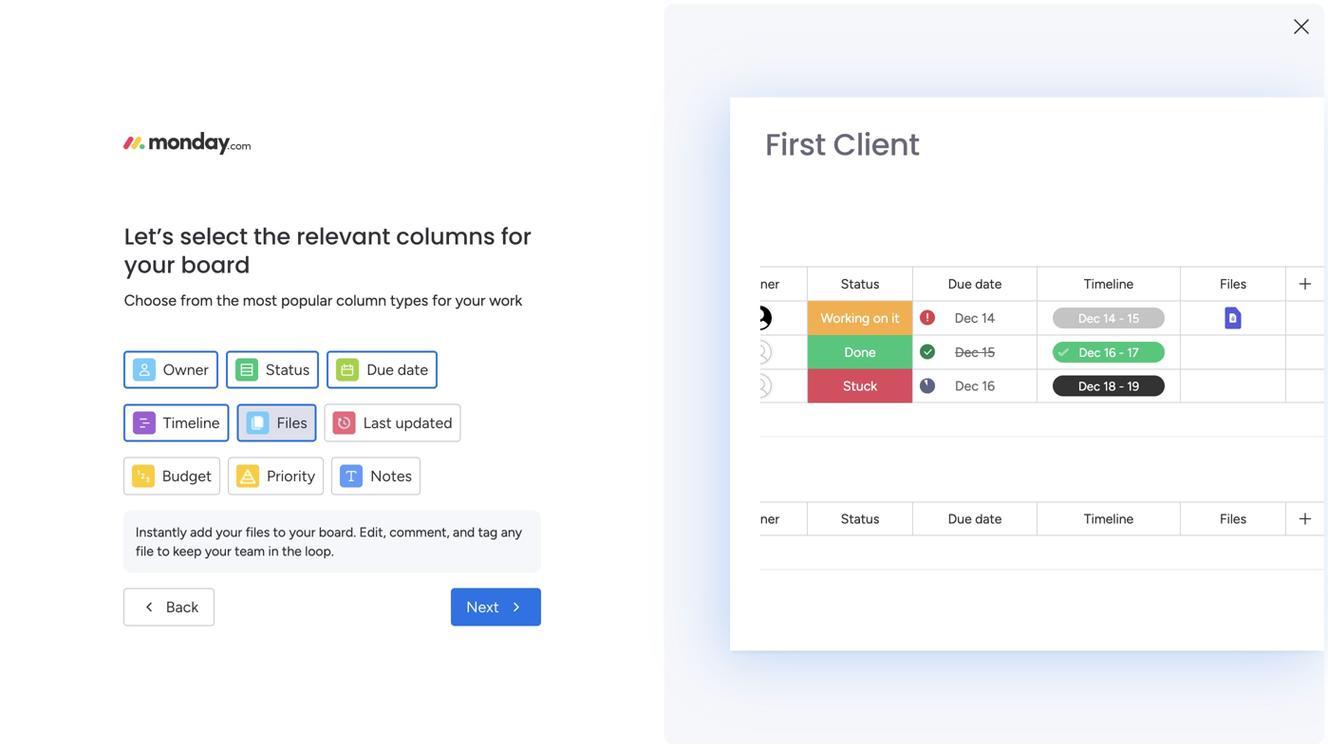 Task type: vqa. For each thing, say whether or not it's contained in the screenshot.
LET'S
yes



Task type: locate. For each thing, give the bounding box(es) containing it.
invite
[[1062, 249, 1098, 266]]

the inside 'let's select the relevant columns for your board'
[[254, 221, 291, 253]]

search
[[1237, 72, 1285, 90]]

work
[[489, 291, 522, 310], [341, 379, 370, 395], [406, 601, 437, 618]]

2 horizontal spatial main
[[466, 379, 495, 395]]

management up work management > main workspace
[[399, 348, 491, 366]]

first client
[[765, 123, 920, 166]]

help
[[1183, 700, 1217, 719]]

files down (0/1)
[[1220, 276, 1247, 292]]

1 vertical spatial the
[[217, 291, 239, 310]]

feed
[[382, 453, 417, 473]]

timeline up our
[[1084, 276, 1134, 292]]

help button
[[1167, 694, 1233, 725]]

main workspace
[[44, 151, 156, 169]]

1 vertical spatial for
[[432, 291, 452, 310]]

1 vertical spatial management
[[399, 348, 491, 366]]

&
[[1057, 684, 1066, 702]]

your inside 'let's select the relevant columns for your board'
[[124, 249, 175, 281]]

invite team members (0/1) link
[[1062, 247, 1300, 268]]

public board image
[[317, 347, 338, 367]]

management inside main workspace work management
[[440, 601, 524, 618]]

due date
[[948, 276, 1002, 292], [367, 361, 428, 379], [948, 511, 1002, 527]]

to right file
[[157, 543, 170, 559]]

workspace up the let's at the left top of page
[[81, 151, 156, 169]]

notes
[[370, 467, 412, 485]]

1 vertical spatial project
[[345, 348, 396, 366]]

project left the let's at the left top of page
[[45, 236, 87, 252]]

2 horizontal spatial work
[[489, 291, 522, 310]]

files button
[[237, 404, 317, 442]]

work inside main workspace work management
[[406, 601, 437, 618]]

members
[[1139, 249, 1199, 266]]

1 horizontal spatial main
[[384, 575, 420, 595]]

install our mobile app
[[1062, 297, 1203, 315]]

get
[[1070, 684, 1093, 702]]

timeline
[[1084, 276, 1134, 292], [163, 414, 220, 432], [1084, 511, 1134, 527]]

status inside button
[[266, 361, 310, 379]]

1 vertical spatial to
[[157, 543, 170, 559]]

work left next
[[406, 601, 437, 618]]

priority button
[[228, 457, 324, 495]]

2 vertical spatial work
[[406, 601, 437, 618]]

learn & get inspired
[[1015, 684, 1151, 702]]

workspace
[[81, 151, 156, 169], [498, 379, 562, 395], [424, 575, 507, 595]]

0 horizontal spatial management
[[91, 236, 169, 252]]

0 vertical spatial timeline
[[1084, 276, 1134, 292]]

the right select
[[254, 221, 291, 253]]

0 horizontal spatial project
[[45, 236, 87, 252]]

2 vertical spatial main
[[384, 575, 420, 595]]

the down the close my workspaces icon
[[282, 543, 302, 559]]

owner
[[740, 276, 780, 292], [163, 361, 209, 379], [740, 511, 780, 527]]

due date inside button
[[367, 361, 428, 379]]

date
[[975, 276, 1002, 292], [398, 361, 428, 379], [975, 511, 1002, 527]]

project right the public board icon
[[345, 348, 396, 366]]

work right component icon
[[341, 379, 370, 395]]

option
[[0, 227, 242, 231]]

for right types
[[432, 291, 452, 310]]

undefined column icon image down status button
[[246, 412, 269, 434]]

1 vertical spatial management
[[440, 601, 524, 618]]

quick
[[1194, 72, 1234, 90]]

your up loop.
[[289, 524, 316, 540]]

workspace image
[[325, 573, 370, 619]]

management up choose
[[91, 236, 169, 252]]

project management up choose
[[45, 236, 169, 252]]

2 vertical spatial owner
[[740, 511, 780, 527]]

workspaces
[[349, 517, 442, 538]]

work down columns
[[489, 291, 522, 310]]

1 horizontal spatial management
[[399, 348, 491, 366]]

0 vertical spatial main
[[44, 151, 77, 169]]

management
[[91, 236, 169, 252], [399, 348, 491, 366]]

1 vertical spatial timeline
[[163, 414, 220, 432]]

update feed (inbox)
[[320, 453, 478, 473]]

for right columns
[[501, 221, 532, 253]]

undefined column icon image left last
[[333, 412, 356, 434]]

2 vertical spatial date
[[975, 511, 1002, 527]]

0 horizontal spatial project management
[[45, 236, 169, 252]]

install our mobile app link
[[1043, 296, 1300, 317]]

0 vertical spatial project
[[45, 236, 87, 252]]

0 vertical spatial management
[[91, 236, 169, 252]]

workspace up next
[[424, 575, 507, 595]]

1 vertical spatial due
[[367, 361, 394, 379]]

1 vertical spatial date
[[398, 361, 428, 379]]

status
[[841, 276, 880, 292], [266, 361, 310, 379], [841, 511, 880, 527]]

quick search button
[[1163, 62, 1300, 100]]

workspace inside button
[[81, 151, 156, 169]]

feedback
[[1085, 83, 1144, 100]]

your
[[124, 249, 175, 281], [455, 291, 486, 310], [216, 524, 242, 540], [289, 524, 316, 540], [205, 543, 231, 559], [1070, 559, 1100, 577]]

1 horizontal spatial in
[[1170, 559, 1182, 577]]

the right from
[[217, 291, 239, 310]]

undefined column icon image for files
[[246, 412, 269, 434]]

logo image
[[123, 132, 251, 155]]

2 vertical spatial workspace
[[424, 575, 507, 595]]

popular
[[281, 291, 333, 310]]

date inside button
[[398, 361, 428, 379]]

instantly add your files to your board. edit, comment, and tag any file to keep your team in the loop.
[[136, 524, 522, 559]]

the for relevant
[[254, 221, 291, 253]]

team
[[235, 543, 265, 559]]

work management > main workspace
[[341, 379, 562, 395]]

the inside instantly add your files to your board. edit, comment, and tag any file to keep your team in the loop.
[[282, 543, 302, 559]]

2 vertical spatial the
[[282, 543, 302, 559]]

project inside list box
[[45, 236, 87, 252]]

0 horizontal spatial main
[[44, 151, 77, 169]]

edit,
[[359, 524, 386, 540]]

management up last updated in the left of the page
[[373, 379, 451, 395]]

to
[[273, 524, 286, 540], [157, 543, 170, 559]]

undefined column icon image inside last updated button
[[333, 412, 356, 434]]

due inside button
[[367, 361, 394, 379]]

main inside button
[[44, 151, 77, 169]]

in left minutes
[[1170, 559, 1182, 577]]

undefined column icon image
[[246, 412, 269, 434], [333, 412, 356, 434], [236, 465, 259, 488]]

management
[[373, 379, 451, 395], [440, 601, 524, 618]]

1 vertical spatial owner
[[163, 361, 209, 379]]

undefined column icon image inside files 'button'
[[246, 412, 269, 434]]

v2 bolt switch image
[[1178, 71, 1189, 92]]

management inside list box
[[91, 236, 169, 252]]

workspace for main workspace
[[81, 151, 156, 169]]

undefined column icon image inside priority button
[[236, 465, 259, 488]]

1 horizontal spatial project management
[[345, 348, 491, 366]]

inspired
[[1097, 684, 1151, 702]]

your up choose
[[124, 249, 175, 281]]

with
[[1244, 559, 1274, 577]]

1 horizontal spatial work
[[406, 601, 437, 618]]

notes button
[[332, 457, 421, 495]]

lottie animation element
[[606, 46, 1139, 118], [0, 556, 242, 748]]

files up minutes
[[1220, 511, 1247, 527]]

files up open update feed (inbox) image
[[277, 414, 307, 432]]

0 vertical spatial the
[[254, 221, 291, 253]]

your up made
[[1070, 559, 1100, 577]]

0 vertical spatial workspace
[[81, 151, 156, 169]]

1 vertical spatial due date
[[367, 361, 428, 379]]

1 vertical spatial workspace
[[498, 379, 562, 395]]

any
[[501, 524, 522, 540]]

1 vertical spatial status
[[266, 361, 310, 379]]

timeline up workflow
[[1084, 511, 1134, 527]]

1 horizontal spatial to
[[273, 524, 286, 540]]

status button
[[226, 351, 319, 389]]

main
[[44, 151, 77, 169], [466, 379, 495, 395], [384, 575, 420, 595]]

in
[[268, 543, 279, 559], [1170, 559, 1182, 577]]

0 vertical spatial date
[[975, 276, 1002, 292]]

files
[[1220, 276, 1247, 292], [277, 414, 307, 432], [1220, 511, 1247, 527]]

for
[[501, 221, 532, 253], [432, 291, 452, 310]]

v2 user feedback image
[[1063, 70, 1077, 92]]

0 vertical spatial to
[[273, 524, 286, 540]]

0 vertical spatial project management
[[45, 236, 169, 252]]

learn
[[1015, 684, 1053, 702]]

main inside main workspace work management
[[384, 575, 420, 595]]

due
[[948, 276, 972, 292], [367, 361, 394, 379], [948, 511, 972, 527]]

timeline inside button
[[163, 414, 220, 432]]

minutes
[[1186, 559, 1240, 577]]

1 vertical spatial work
[[341, 379, 370, 395]]

project management
[[45, 236, 169, 252], [345, 348, 491, 366]]

0 horizontal spatial in
[[268, 543, 279, 559]]

to right files
[[273, 524, 286, 540]]

the
[[254, 221, 291, 253], [217, 291, 239, 310], [282, 543, 302, 559]]

in right team
[[268, 543, 279, 559]]

mobile
[[1131, 297, 1173, 315]]

choose
[[124, 291, 177, 310]]

1 horizontal spatial for
[[501, 221, 532, 253]]

invite team members (0/1) complete profile
[[1062, 249, 1233, 290]]

main workspace work management
[[384, 575, 524, 618]]

undefined column icon image for last updated
[[333, 412, 356, 434]]

update
[[320, 453, 378, 473]]

in inside 'boost your workflow in minutes with ready-made templates'
[[1170, 559, 1182, 577]]

workspace right >
[[498, 379, 562, 395]]

undefined column icon image left priority at the bottom left of the page
[[236, 465, 259, 488]]

give feedback
[[1085, 62, 1144, 100]]

1 horizontal spatial project
[[345, 348, 396, 366]]

types
[[390, 291, 428, 310]]

columns
[[396, 221, 495, 253]]

2 vertical spatial timeline
[[1084, 511, 1134, 527]]

project management up work management > main workspace
[[345, 348, 491, 366]]

timeline up budget
[[163, 414, 220, 432]]

due date button
[[327, 351, 438, 389]]

1 vertical spatial files
[[277, 414, 307, 432]]

1 vertical spatial lottie animation element
[[0, 556, 242, 748]]

0 vertical spatial management
[[373, 379, 451, 395]]

0 horizontal spatial work
[[341, 379, 370, 395]]

your right add
[[216, 524, 242, 540]]

workspace inside main workspace work management
[[424, 575, 507, 595]]

0 vertical spatial for
[[501, 221, 532, 253]]

management down tag
[[440, 601, 524, 618]]

0 vertical spatial lottie animation element
[[606, 46, 1139, 118]]

main for main workspace work management
[[384, 575, 420, 595]]



Task type: describe. For each thing, give the bounding box(es) containing it.
complete profile link
[[1062, 271, 1300, 293]]

from
[[180, 291, 213, 310]]

workspace for main workspace work management
[[424, 575, 507, 595]]

owner inside button
[[163, 361, 209, 379]]

keep
[[173, 543, 202, 559]]

my
[[320, 517, 344, 538]]

0 vertical spatial due date
[[948, 276, 1002, 292]]

my workspaces
[[320, 517, 442, 538]]

undefined column icon image for priority
[[236, 465, 259, 488]]

choose from the most popular column types for your work
[[124, 291, 522, 310]]

0 vertical spatial due
[[948, 276, 972, 292]]

back
[[166, 598, 199, 616]]

owner button
[[123, 351, 218, 389]]

priority
[[267, 467, 315, 485]]

app
[[1177, 297, 1203, 315]]

2 vertical spatial status
[[841, 511, 880, 527]]

boost your workflow in minutes with ready-made templates
[[1026, 559, 1274, 599]]

budget
[[162, 467, 212, 485]]

give
[[1085, 62, 1114, 79]]

(inbox)
[[421, 453, 478, 473]]

1 vertical spatial project management
[[345, 348, 491, 366]]

circle o image
[[1043, 299, 1056, 314]]

2 vertical spatial due date
[[948, 511, 1002, 527]]

for inside 'let's select the relevant columns for your board'
[[501, 221, 532, 253]]

templates
[[1112, 581, 1180, 599]]

let's
[[124, 221, 174, 253]]

column
[[336, 291, 387, 310]]

>
[[455, 379, 463, 395]]

open update feed (inbox) image
[[293, 452, 316, 475]]

comment,
[[389, 524, 450, 540]]

timeline button
[[123, 404, 229, 442]]

1 horizontal spatial lottie animation element
[[606, 46, 1139, 118]]

your inside 'boost your workflow in minutes with ready-made templates'
[[1070, 559, 1100, 577]]

first
[[765, 123, 826, 166]]

main workspace button
[[13, 144, 189, 176]]

complete
[[1062, 273, 1125, 290]]

0 horizontal spatial for
[[432, 291, 452, 310]]

the for most
[[217, 291, 239, 310]]

select
[[180, 221, 248, 253]]

back button
[[123, 588, 215, 626]]

2 vertical spatial files
[[1220, 511, 1247, 527]]

next button
[[451, 588, 541, 626]]

profile
[[1129, 273, 1170, 290]]

boost
[[1026, 559, 1066, 577]]

0 horizontal spatial to
[[157, 543, 170, 559]]

tag
[[478, 524, 498, 540]]

files
[[245, 524, 270, 540]]

updated
[[396, 414, 452, 432]]

last updated
[[363, 414, 452, 432]]

install
[[1062, 297, 1100, 315]]

project management inside list box
[[45, 236, 169, 252]]

workflow
[[1104, 559, 1166, 577]]

last
[[363, 414, 392, 432]]

2 vertical spatial due
[[948, 511, 972, 527]]

0 vertical spatial work
[[489, 291, 522, 310]]

made
[[1071, 581, 1109, 599]]

component image
[[317, 376, 334, 394]]

loop.
[[305, 543, 334, 559]]

project management list box
[[0, 224, 242, 516]]

0 horizontal spatial lottie animation element
[[0, 556, 242, 748]]

main for main workspace
[[44, 151, 77, 169]]

our
[[1103, 297, 1127, 315]]

files inside 'button'
[[277, 414, 307, 432]]

and
[[453, 524, 475, 540]]

lottie animation image
[[0, 556, 242, 748]]

getting started element
[[1015, 720, 1300, 748]]

in inside instantly add your files to your board. edit, comment, and tag any file to keep your team in the loop.
[[268, 543, 279, 559]]

0 vertical spatial files
[[1220, 276, 1247, 292]]

client
[[833, 123, 920, 166]]

noah lott image
[[1275, 8, 1305, 38]]

next
[[466, 598, 499, 616]]

0 vertical spatial owner
[[740, 276, 780, 292]]

ready-
[[1026, 581, 1071, 599]]

board
[[181, 249, 250, 281]]

0 vertical spatial status
[[841, 276, 880, 292]]

your down add
[[205, 543, 231, 559]]

your right types
[[455, 291, 486, 310]]

board.
[[319, 524, 356, 540]]

file
[[136, 543, 154, 559]]

templates image image
[[1032, 410, 1283, 541]]

(0/1)
[[1202, 249, 1233, 266]]

team
[[1101, 249, 1136, 266]]

close my workspaces image
[[293, 516, 316, 539]]

budget button
[[123, 457, 220, 495]]

instantly
[[136, 524, 187, 540]]

quick search
[[1194, 72, 1285, 90]]

1 vertical spatial main
[[466, 379, 495, 395]]

relevant
[[296, 221, 390, 253]]

most
[[243, 291, 277, 310]]

let's select the relevant columns for your board
[[124, 221, 532, 281]]

add
[[190, 524, 212, 540]]

last updated button
[[324, 404, 461, 442]]



